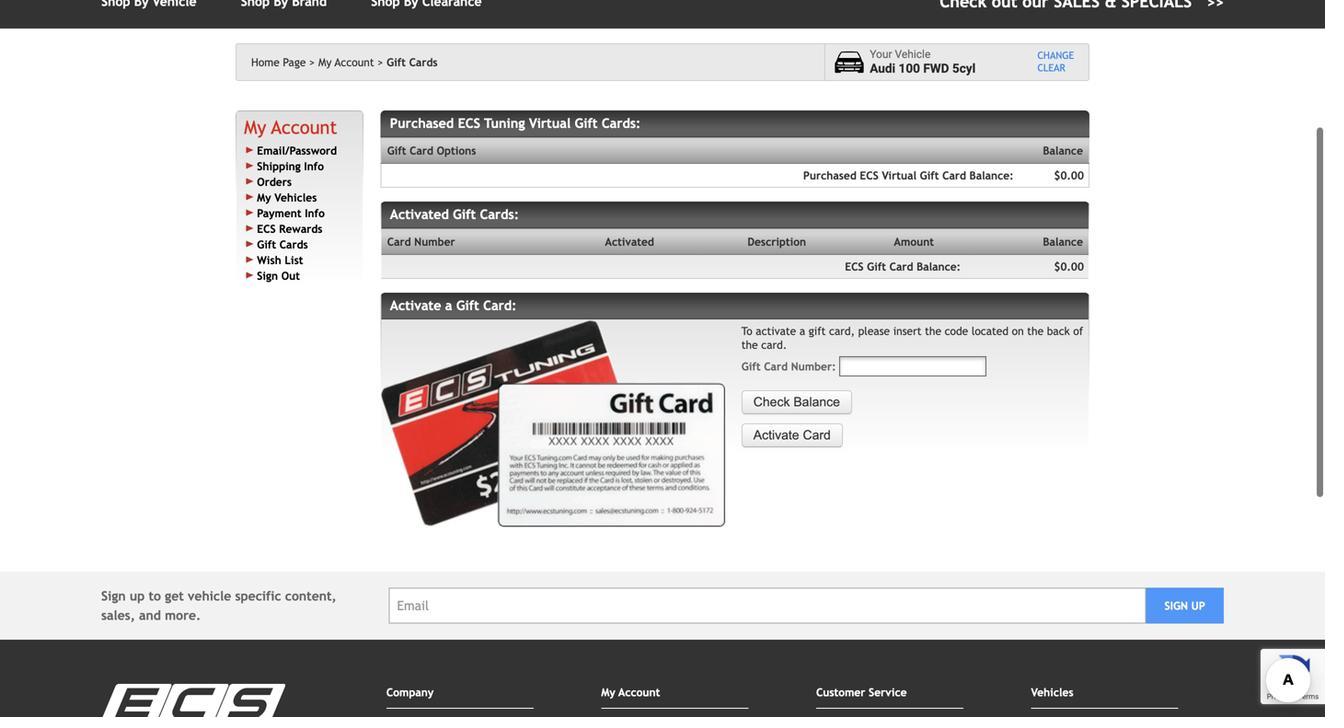 Task type: vqa. For each thing, say whether or not it's contained in the screenshot.
Card within the button
yes



Task type: describe. For each thing, give the bounding box(es) containing it.
fwd
[[924, 61, 949, 76]]

orders link
[[257, 175, 292, 188]]

ecs tuning image
[[101, 684, 285, 717]]

card number
[[387, 235, 455, 248]]

1 vertical spatial balance
[[1043, 235, 1083, 248]]

payment
[[257, 206, 302, 219]]

purchased for purchased ecs tuning virtual gift cards:
[[390, 116, 454, 131]]

account inside my account email/password shipping info orders my vehicles payment info ecs rewards gift cards wish list sign out
[[271, 116, 337, 138]]

0 vertical spatial a
[[445, 298, 452, 313]]

gift card options
[[387, 144, 476, 157]]

0 vertical spatial balance
[[1043, 144, 1083, 157]]

check
[[754, 395, 790, 409]]

check balance button
[[742, 390, 852, 414]]

activate card
[[754, 428, 831, 442]]

1 $0.00 from the top
[[1054, 169, 1084, 182]]

to
[[742, 324, 753, 337]]

card,
[[829, 324, 855, 337]]

sign out link
[[257, 269, 300, 282]]

content,
[[285, 589, 337, 603]]

gift
[[809, 324, 826, 337]]

please
[[858, 324, 890, 337]]

get
[[165, 589, 184, 603]]

1 horizontal spatial my account
[[601, 686, 660, 699]]

sign up
[[1165, 599, 1206, 612]]

ecs rewards link
[[257, 222, 323, 235]]

to activate a gift card, please insert the code located on the back of the card. gift card number:
[[742, 324, 1084, 373]]

out
[[281, 269, 300, 282]]

card inside button
[[803, 428, 831, 442]]

0 vertical spatial cards:
[[602, 116, 641, 131]]

my account email/password shipping info orders my vehicles payment info ecs rewards gift cards wish list sign out
[[244, 116, 337, 282]]

located
[[972, 324, 1009, 337]]

payment info link
[[257, 206, 325, 219]]

options
[[437, 144, 476, 157]]

up for sign up to get vehicle specific content, sales, and more.
[[130, 589, 145, 603]]

activated gift cards:
[[390, 207, 519, 222]]

back
[[1047, 324, 1070, 337]]

5cyl
[[953, 61, 976, 76]]

gift inside to activate a gift card, please insert the code located on the back of the card. gift card number:
[[742, 360, 761, 373]]

sign up button
[[1146, 588, 1224, 624]]

email/password link
[[257, 144, 337, 157]]

of
[[1074, 324, 1084, 337]]

my vehicles link
[[257, 191, 317, 204]]

gift cards link
[[257, 238, 308, 251]]

sign inside my account email/password shipping info orders my vehicles payment info ecs rewards gift cards wish list sign out
[[257, 269, 278, 282]]

home page
[[251, 56, 306, 69]]

clear link
[[1038, 62, 1074, 75]]

rewards
[[279, 222, 323, 235]]

home
[[251, 56, 280, 69]]

more.
[[165, 608, 201, 623]]

0 vertical spatial account
[[335, 56, 374, 69]]

ecs inside my account email/password shipping info orders my vehicles payment info ecs rewards gift cards wish list sign out
[[257, 222, 276, 235]]

amount
[[894, 235, 934, 248]]

wish list link
[[257, 253, 303, 266]]

activate card button
[[742, 423, 843, 447]]

1 vertical spatial balance:
[[917, 260, 961, 273]]

change
[[1038, 50, 1074, 61]]

to
[[149, 589, 161, 603]]

tuning
[[484, 116, 525, 131]]

2 horizontal spatial the
[[1027, 324, 1044, 337]]

shipping info link
[[257, 160, 324, 172]]

orders
[[257, 175, 292, 188]]

0 horizontal spatial cards:
[[480, 207, 519, 222]]

wish
[[257, 253, 281, 266]]

description
[[748, 235, 806, 248]]

purchased for purchased ecs virtual gift card balance:
[[803, 169, 857, 182]]

activate for activate card
[[754, 428, 799, 442]]

gift inside my account email/password shipping info orders my vehicles payment info ecs rewards gift cards wish list sign out
[[257, 238, 276, 251]]

0 vertical spatial info
[[304, 160, 324, 172]]

100
[[899, 61, 920, 76]]



Task type: locate. For each thing, give the bounding box(es) containing it.
balance up back
[[1043, 235, 1083, 248]]

insert
[[893, 324, 922, 337]]

1 vertical spatial info
[[305, 206, 325, 219]]

gift cards
[[387, 56, 438, 69]]

my account
[[318, 56, 374, 69], [601, 686, 660, 699]]

activate
[[756, 324, 796, 337]]

0 horizontal spatial virtual
[[529, 116, 571, 131]]

check balance
[[754, 395, 840, 409]]

cards up list
[[280, 238, 308, 251]]

2 $0.00 from the top
[[1054, 260, 1084, 273]]

1 vertical spatial account
[[271, 116, 337, 138]]

vehicle
[[895, 48, 931, 61]]

purchased up gift card options on the left
[[390, 116, 454, 131]]

1 vertical spatial activate
[[754, 428, 799, 442]]

the
[[925, 324, 942, 337], [1027, 324, 1044, 337], [742, 338, 758, 351]]

cards
[[409, 56, 438, 69], [280, 238, 308, 251]]

0 horizontal spatial a
[[445, 298, 452, 313]]

sales,
[[101, 608, 135, 623]]

shipping
[[257, 160, 301, 172]]

0 vertical spatial virtual
[[529, 116, 571, 131]]

your vehicle audi 100 fwd 5cyl
[[870, 48, 976, 76]]

Gift Card Number: text field
[[840, 356, 987, 376]]

a inside to activate a gift card, please insert the code located on the back of the card. gift card number:
[[800, 324, 806, 337]]

Email email field
[[389, 588, 1146, 624]]

activate down check
[[754, 428, 799, 442]]

sign
[[257, 269, 278, 282], [101, 589, 126, 603], [1165, 599, 1188, 612]]

0 vertical spatial vehicles
[[275, 191, 317, 204]]

balance down number:
[[794, 395, 840, 409]]

1 vertical spatial a
[[800, 324, 806, 337]]

0 horizontal spatial balance:
[[917, 260, 961, 273]]

$0.00
[[1054, 169, 1084, 182], [1054, 260, 1084, 273]]

customer service
[[816, 686, 907, 699]]

0 horizontal spatial activate
[[390, 298, 441, 313]]

a left card:
[[445, 298, 452, 313]]

my account link
[[318, 56, 383, 69], [244, 116, 337, 138]]

list
[[285, 253, 303, 266]]

2 vertical spatial balance
[[794, 395, 840, 409]]

specific
[[235, 589, 281, 603]]

email/password
[[257, 144, 337, 157]]

activated for activated
[[605, 235, 654, 248]]

cards:
[[602, 116, 641, 131], [480, 207, 519, 222]]

audi
[[870, 61, 896, 76]]

1 horizontal spatial up
[[1192, 599, 1206, 612]]

sign for sign up to get vehicle specific content, sales, and more.
[[101, 589, 126, 603]]

company
[[387, 686, 434, 699]]

vehicles inside my account email/password shipping info orders my vehicles payment info ecs rewards gift cards wish list sign out
[[275, 191, 317, 204]]

1 vertical spatial cards
[[280, 238, 308, 251]]

activate down card number
[[390, 298, 441, 313]]

ecs gift card balance:
[[845, 260, 968, 273]]

1 vertical spatial virtual
[[882, 169, 917, 182]]

1 vertical spatial my account
[[601, 686, 660, 699]]

balance:
[[970, 169, 1014, 182], [917, 260, 961, 273]]

number
[[414, 235, 455, 248]]

page
[[283, 56, 306, 69]]

0 vertical spatial $0.00
[[1054, 169, 1084, 182]]

0 horizontal spatial activated
[[390, 207, 449, 222]]

activate inside button
[[754, 428, 799, 442]]

0 horizontal spatial my account
[[318, 56, 374, 69]]

balance
[[1043, 144, 1083, 157], [1043, 235, 1083, 248], [794, 395, 840, 409]]

0 vertical spatial balance:
[[970, 169, 1014, 182]]

balance inside check balance button
[[794, 395, 840, 409]]

info down the email/password
[[304, 160, 324, 172]]

code
[[945, 324, 969, 337]]

customer
[[816, 686, 866, 699]]

change clear
[[1038, 50, 1074, 74]]

your
[[870, 48, 892, 61]]

1 horizontal spatial activated
[[605, 235, 654, 248]]

the left code
[[925, 324, 942, 337]]

the down "to"
[[742, 338, 758, 351]]

card inside to activate a gift card, please insert the code located on the back of the card. gift card number:
[[764, 360, 788, 373]]

1 horizontal spatial balance:
[[970, 169, 1014, 182]]

vehicles
[[275, 191, 317, 204], [1031, 686, 1074, 699]]

virtual
[[529, 116, 571, 131], [882, 169, 917, 182]]

0 horizontal spatial purchased
[[390, 116, 454, 131]]

virtual up amount
[[882, 169, 917, 182]]

1 vertical spatial $0.00
[[1054, 260, 1084, 273]]

0 vertical spatial activated
[[390, 207, 449, 222]]

2 horizontal spatial sign
[[1165, 599, 1188, 612]]

number:
[[791, 360, 836, 373]]

cards inside my account email/password shipping info orders my vehicles payment info ecs rewards gift cards wish list sign out
[[280, 238, 308, 251]]

cards up gift card options on the left
[[409, 56, 438, 69]]

balance down clear link
[[1043, 144, 1083, 157]]

1 horizontal spatial a
[[800, 324, 806, 337]]

activate a gift card:
[[390, 298, 517, 313]]

activate
[[390, 298, 441, 313], [754, 428, 799, 442]]

1 vertical spatial cards:
[[480, 207, 519, 222]]

0 horizontal spatial the
[[742, 338, 758, 351]]

0 horizontal spatial sign
[[101, 589, 126, 603]]

up inside sign up to get vehicle specific content, sales, and more.
[[130, 589, 145, 603]]

up for sign up
[[1192, 599, 1206, 612]]

purchased up description at the right of the page
[[803, 169, 857, 182]]

vehicle
[[188, 589, 231, 603]]

activated
[[390, 207, 449, 222], [605, 235, 654, 248]]

my account link right the "page"
[[318, 56, 383, 69]]

card:
[[483, 298, 517, 313]]

the right on
[[1027, 324, 1044, 337]]

change link
[[1038, 50, 1074, 62]]

home page link
[[251, 56, 315, 69]]

0 vertical spatial cards
[[409, 56, 438, 69]]

purchased ecs virtual gift card balance:
[[803, 169, 1014, 182]]

sign for sign up
[[1165, 599, 1188, 612]]

service
[[869, 686, 907, 699]]

and
[[139, 608, 161, 623]]

purchased ecs tuning virtual gift cards:
[[390, 116, 641, 131]]

2 vertical spatial account
[[619, 686, 660, 699]]

a
[[445, 298, 452, 313], [800, 324, 806, 337]]

1 horizontal spatial activate
[[754, 428, 799, 442]]

0 vertical spatial my account link
[[318, 56, 383, 69]]

clear
[[1038, 62, 1066, 74]]

1 vertical spatial activated
[[605, 235, 654, 248]]

sign inside sign up to get vehicle specific content, sales, and more.
[[101, 589, 126, 603]]

up
[[130, 589, 145, 603], [1192, 599, 1206, 612]]

activate for activate a gift card:
[[390, 298, 441, 313]]

virtual right the tuning at the top of page
[[529, 116, 571, 131]]

info
[[304, 160, 324, 172], [305, 206, 325, 219]]

sign inside "button"
[[1165, 599, 1188, 612]]

0 vertical spatial activate
[[390, 298, 441, 313]]

1 horizontal spatial cards
[[409, 56, 438, 69]]

on
[[1012, 324, 1024, 337]]

sign up to get vehicle specific content, sales, and more.
[[101, 589, 337, 623]]

1 horizontal spatial virtual
[[882, 169, 917, 182]]

up inside "button"
[[1192, 599, 1206, 612]]

0 horizontal spatial vehicles
[[275, 191, 317, 204]]

1 horizontal spatial purchased
[[803, 169, 857, 182]]

ecs
[[458, 116, 480, 131], [860, 169, 879, 182], [257, 222, 276, 235], [845, 260, 864, 273]]

card
[[410, 144, 434, 157], [943, 169, 966, 182], [387, 235, 411, 248], [890, 260, 914, 273], [764, 360, 788, 373], [803, 428, 831, 442]]

1 vertical spatial purchased
[[803, 169, 857, 182]]

card.
[[761, 338, 787, 351]]

1 horizontal spatial sign
[[257, 269, 278, 282]]

gift
[[387, 56, 406, 69], [575, 116, 598, 131], [387, 144, 406, 157], [920, 169, 939, 182], [453, 207, 476, 222], [257, 238, 276, 251], [867, 260, 886, 273], [456, 298, 479, 313], [742, 360, 761, 373]]

1 vertical spatial my account link
[[244, 116, 337, 138]]

0 vertical spatial purchased
[[390, 116, 454, 131]]

info up the rewards
[[305, 206, 325, 219]]

0 horizontal spatial up
[[130, 589, 145, 603]]

1 horizontal spatial vehicles
[[1031, 686, 1074, 699]]

activated for activated gift cards:
[[390, 207, 449, 222]]

0 vertical spatial my account
[[318, 56, 374, 69]]

a left the gift
[[800, 324, 806, 337]]

1 horizontal spatial the
[[925, 324, 942, 337]]

1 vertical spatial vehicles
[[1031, 686, 1074, 699]]

purchased
[[390, 116, 454, 131], [803, 169, 857, 182]]

1 horizontal spatial cards:
[[602, 116, 641, 131]]

my account link up the email/password
[[244, 116, 337, 138]]

account
[[335, 56, 374, 69], [271, 116, 337, 138], [619, 686, 660, 699]]

my
[[318, 56, 332, 69], [244, 116, 266, 138], [257, 191, 271, 204], [601, 686, 616, 699]]

0 horizontal spatial cards
[[280, 238, 308, 251]]



